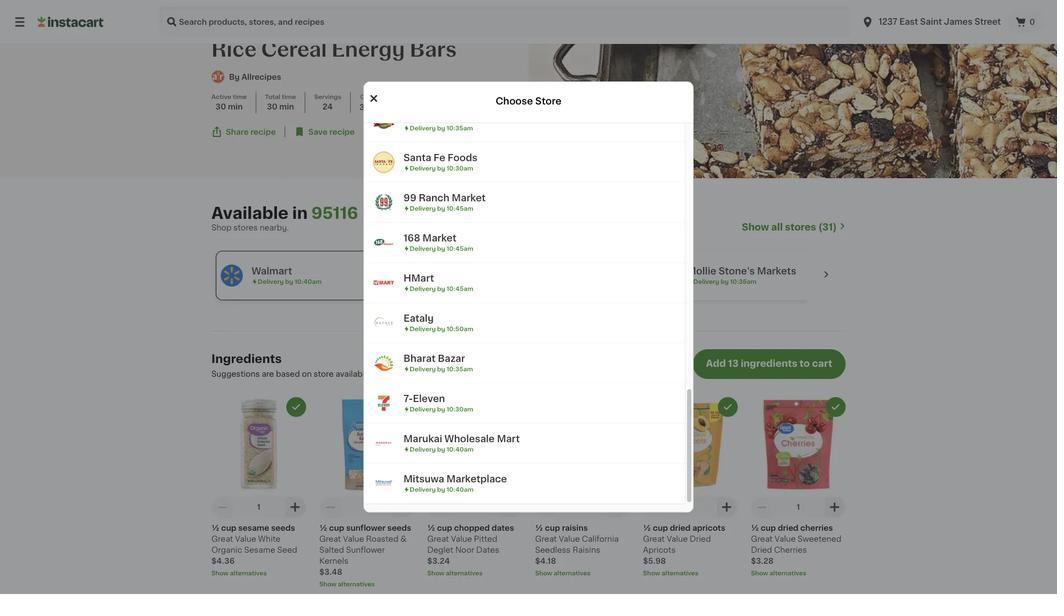 Task type: describe. For each thing, give the bounding box(es) containing it.
$5.98
[[643, 558, 666, 566]]

delivery by 10:50am
[[410, 326, 474, 332]]

santa fe foods
[[404, 153, 478, 163]]

items
[[553, 371, 575, 379]]

dried for dried
[[670, 525, 691, 533]]

10:35am for bharat bazar
[[447, 367, 473, 373]]

6 product group from the left
[[751, 398, 846, 579]]

delivery for hmart
[[410, 286, 436, 292]]

list
[[468, 371, 479, 379]]

nearby.
[[260, 224, 289, 232]]

$3.28
[[751, 558, 774, 566]]

5 product group from the left
[[643, 398, 738, 579]]

decrement quantity image for ½ cup dried apricots
[[648, 502, 661, 515]]

eleven
[[413, 395, 445, 404]]

share
[[226, 128, 249, 136]]

value for deglet
[[451, 536, 472, 544]]

raisins
[[562, 525, 588, 533]]

show inside ½ cup sesame seeds great value white organic sesame seed $4.36 show alternatives
[[212, 571, 229, 577]]

168 market
[[404, 234, 457, 243]]

cup for ½ cup sunflower seeds
[[329, 525, 345, 533]]

½ for ½ cup sesame seeds
[[212, 525, 220, 533]]

min for active time 30 min
[[228, 103, 243, 111]]

dried inside the '½ cup dried apricots great value dried apricots $5.98 show alternatives'
[[690, 536, 711, 544]]

cup for ½ cup dried apricots
[[653, 525, 668, 533]]

rice cereal energy bars
[[212, 40, 457, 59]]

noor
[[456, 547, 475, 555]]

based
[[276, 371, 300, 379]]

and
[[577, 371, 591, 379]]

choose store
[[496, 97, 562, 106]]

stores inside button
[[785, 223, 817, 232]]

10:50am
[[447, 326, 474, 332]]

california
[[582, 536, 619, 544]]

10:35am for sigona's farmers market
[[447, 125, 473, 131]]

available
[[212, 206, 289, 222]]

suggestions are based on store availability. use the full ingredient list to confirm correct items and quantities.
[[212, 371, 634, 379]]

alternatives inside ½ cup chopped dates great value pitted deglet noor dates $3.24 show alternatives
[[446, 571, 483, 577]]

delivery by 10:30am for fe
[[410, 166, 474, 172]]

add 13 ingredients to cart
[[706, 360, 833, 369]]

mollie stone's markets
[[688, 267, 797, 277]]

mitsuwa
[[404, 475, 444, 485]]

alternatives inside the '½ cup dried apricots great value dried apricots $5.98 show alternatives'
[[662, 571, 699, 577]]

delivery for sigona's farmers market
[[410, 125, 436, 131]]

share recipe
[[226, 128, 276, 136]]

by for sigona's farmers market
[[437, 125, 445, 131]]

use
[[381, 371, 396, 379]]

marukai wholesale mart image
[[373, 433, 395, 455]]

delivery for 99 ranch market
[[410, 206, 436, 212]]

delivery for 7-eleven
[[410, 407, 436, 413]]

½ cup raisins great value california seedless raisins $4.18 show alternatives
[[535, 525, 619, 577]]

available in 95116 shop stores nearby.
[[212, 206, 358, 232]]

stores inside available in 95116 shop stores nearby.
[[234, 224, 258, 232]]

0 button
[[1008, 11, 1045, 33]]

seed
[[277, 547, 297, 555]]

delivery by 10:35am for mollie stone's markets
[[694, 279, 757, 285]]

by for eataly
[[437, 326, 445, 332]]

availability.
[[336, 371, 379, 379]]

by allrecipes
[[229, 73, 281, 81]]

pitted
[[474, 536, 498, 544]]

1 for ½ cup dried cherries
[[797, 504, 800, 512]]

show alternatives button for $3.48
[[320, 581, 414, 590]]

7-
[[404, 395, 413, 404]]

ingredient
[[426, 371, 466, 379]]

by for mollie stone's markets
[[721, 279, 729, 285]]

sunflower
[[346, 525, 386, 533]]

1 vertical spatial to
[[481, 371, 489, 379]]

mollie
[[688, 267, 717, 277]]

increment quantity image for 1st decrement quantity icon
[[505, 502, 518, 515]]

0
[[1030, 18, 1036, 26]]

cup for ½ cup sesame seeds
[[221, 525, 237, 533]]

rice
[[212, 40, 257, 59]]

store
[[536, 97, 562, 106]]

½ for ½ cup dried cherries
[[751, 525, 759, 533]]

delivery by 10:30am for eleven
[[410, 407, 474, 413]]

in
[[292, 206, 308, 222]]

delivery by 10:40am for marukai wholesale mart
[[410, 447, 474, 453]]

great inside ½ cup raisins great value california seedless raisins $4.18 show alternatives
[[535, 536, 557, 544]]

wholesale
[[445, 435, 495, 444]]

cherries
[[775, 547, 807, 555]]

(31)
[[819, 223, 837, 232]]

show inside ½ cup dried cherries great value sweetened dried cherries $3.28 show alternatives
[[751, 571, 769, 577]]

mart
[[497, 435, 520, 444]]

delivery by 10:45am for ranch
[[410, 206, 474, 212]]

great for great value sweetened dried cherries
[[751, 536, 773, 544]]

sigona's
[[404, 113, 445, 123]]

seeds for roasted
[[388, 525, 412, 533]]

cup for ½ cup raisins
[[545, 525, 560, 533]]

by for santa fe foods
[[437, 166, 445, 172]]

bharat bazar
[[404, 355, 465, 364]]

½ cup sunflower seeds great value roasted & salted sunflower kernels $3.48 show alternatives
[[320, 525, 412, 588]]

save recipe button
[[294, 127, 355, 138]]

fe
[[434, 153, 446, 163]]

99
[[404, 194, 417, 203]]

unselect item image for seeds
[[399, 403, 409, 413]]

seedless
[[535, 547, 571, 555]]

calories
[[360, 94, 386, 100]]

&
[[401, 536, 407, 544]]

min for total time 30 min
[[279, 103, 294, 111]]

on
[[302, 371, 312, 379]]

show inside the '½ cup sunflower seeds great value roasted & salted sunflower kernels $3.48 show alternatives'
[[320, 582, 337, 588]]

show alternatives button for $3.28
[[751, 570, 846, 579]]

delivery by 10:45am for market
[[410, 246, 474, 252]]

10:45am for market
[[447, 246, 474, 252]]

recipe for share recipe
[[251, 128, 276, 136]]

market for sigona's farmers market
[[489, 113, 523, 123]]

dates
[[492, 525, 514, 533]]

deglet
[[428, 547, 454, 555]]

choose
[[496, 97, 533, 106]]

bharat bazar image
[[373, 353, 395, 375]]

delivery for mitsuwa marketplace
[[410, 487, 436, 493]]

½ cup sesame seeds great value white organic sesame seed $4.36 show alternatives
[[212, 525, 297, 577]]

30 for total time 30 min
[[267, 103, 278, 111]]

10:35am inside delivery by 10:35am link
[[512, 279, 539, 285]]

10:40am for walmart
[[295, 279, 322, 285]]

marketplace
[[447, 475, 507, 485]]

increment quantity image for ½ cup dried cherries
[[829, 502, 842, 515]]

mitsuwa marketplace
[[404, 475, 507, 485]]

by for walmart
[[285, 279, 293, 285]]

delivery by 10:35am link
[[430, 247, 641, 305]]

servings
[[314, 94, 342, 100]]

½ for ½ cup dried apricots
[[643, 525, 651, 533]]

servings 24
[[314, 94, 342, 111]]

sweetened
[[798, 536, 842, 544]]

instacart logo image
[[37, 15, 104, 29]]

3 increment quantity image from the left
[[613, 502, 626, 515]]

$4.36
[[212, 558, 235, 566]]

3 10:45am from the top
[[447, 286, 474, 292]]

10:35am for mollie stone's markets
[[731, 279, 757, 285]]

salted
[[320, 547, 344, 555]]

½ for ½ cup sunflower seeds
[[320, 525, 327, 533]]

delivery for bharat bazar
[[410, 367, 436, 373]]

marukai
[[404, 435, 442, 444]]

unselect item image for cherries
[[831, 403, 841, 413]]

quantities.
[[593, 371, 634, 379]]

2 vertical spatial market
[[423, 234, 457, 243]]

correct
[[523, 371, 551, 379]]

show inside ½ cup chopped dates great value pitted deglet noor dates $3.24 show alternatives
[[428, 571, 445, 577]]

eataly
[[404, 314, 434, 324]]

santa fe foods image
[[373, 152, 395, 174]]

farmers
[[447, 113, 487, 123]]

store
[[314, 371, 334, 379]]

3 delivery by 10:45am from the top
[[410, 286, 474, 292]]

unselect item image for apricots
[[723, 403, 733, 413]]

full
[[412, 371, 424, 379]]

energy
[[332, 40, 405, 59]]

95116
[[312, 206, 358, 222]]

delivery for santa fe foods
[[410, 166, 436, 172]]

delivery by 10:40am for mitsuwa marketplace
[[410, 487, 474, 493]]

cup for ½ cup dried cherries
[[761, 525, 776, 533]]

total
[[265, 94, 281, 100]]

10:30am for fe
[[447, 166, 474, 172]]

by for 7-eleven
[[437, 407, 445, 413]]



Task type: vqa. For each thing, say whether or not it's contained in the screenshot.
'THROUGH'
no



Task type: locate. For each thing, give the bounding box(es) containing it.
30 for active time 30 min
[[216, 103, 226, 111]]

2 increment quantity image from the left
[[397, 502, 410, 515]]

0 vertical spatial 10:30am
[[447, 166, 474, 172]]

add 13 ingredients to cart button
[[693, 350, 846, 380]]

delivery right safeway icon
[[475, 279, 501, 285]]

value for organic
[[235, 536, 256, 544]]

½ cup dried apricots great value dried apricots $5.98 show alternatives
[[643, 525, 726, 577]]

decrement quantity image up salted
[[324, 502, 337, 515]]

cup up apricots
[[653, 525, 668, 533]]

168 market image
[[373, 232, 395, 254]]

cup inside ½ cup dried cherries great value sweetened dried cherries $3.28 show alternatives
[[761, 525, 776, 533]]

delivery down santa
[[410, 166, 436, 172]]

stores right the 'all'
[[785, 223, 817, 232]]

cup inside ½ cup raisins great value california seedless raisins $4.18 show alternatives
[[545, 525, 560, 533]]

1 vertical spatial delivery by 10:30am
[[410, 407, 474, 413]]

dialog containing choose store
[[364, 82, 694, 513]]

by
[[229, 73, 240, 81]]

alternatives down noor
[[446, 571, 483, 577]]

stores down 'available'
[[234, 224, 258, 232]]

to
[[800, 360, 810, 369], [481, 371, 489, 379]]

increment quantity image up apricots
[[721, 502, 734, 515]]

walmart
[[252, 267, 292, 277]]

dialog
[[364, 82, 694, 513]]

unselect item image for seeds
[[291, 403, 301, 413]]

delivery by 10:40am down walmart
[[258, 279, 322, 285]]

show alternatives button down sunflower
[[320, 581, 414, 590]]

add
[[706, 360, 726, 369]]

market right the 168
[[423, 234, 457, 243]]

1 cup from the left
[[221, 525, 237, 533]]

10:45am down 99 ranch market
[[447, 206, 474, 212]]

to right the 'list'
[[481, 371, 489, 379]]

99 ranch market image
[[373, 192, 395, 214]]

show alternatives button
[[212, 570, 306, 579], [428, 570, 522, 579], [535, 570, 630, 579], [643, 570, 738, 579], [751, 570, 846, 579], [320, 581, 414, 590]]

1 horizontal spatial dried
[[778, 525, 799, 533]]

0 horizontal spatial time
[[233, 94, 247, 100]]

value inside the '½ cup sunflower seeds great value roasted & salted sunflower kernels $3.48 show alternatives'
[[343, 536, 364, 544]]

recipe inside "button"
[[251, 128, 276, 136]]

roasted
[[366, 536, 399, 544]]

cup up seedless
[[545, 525, 560, 533]]

1 horizontal spatial time
[[282, 94, 296, 100]]

7-eleven
[[404, 395, 445, 404]]

1 increment quantity image from the left
[[289, 502, 302, 515]]

delivery by 10:30am down santa fe foods
[[410, 166, 474, 172]]

value up noor
[[451, 536, 472, 544]]

2 unselect item image from the left
[[723, 403, 733, 413]]

0 horizontal spatial stores
[[234, 224, 258, 232]]

by for hmart
[[437, 286, 445, 292]]

½ up organic
[[212, 525, 220, 533]]

dried inside ½ cup dried cherries great value sweetened dried cherries $3.28 show alternatives
[[751, 547, 773, 555]]

2 increment quantity image from the left
[[721, 502, 734, 515]]

great for great value roasted & salted sunflower kernels
[[320, 536, 341, 544]]

total time 30 min
[[265, 94, 296, 111]]

delivery by 10:40am
[[258, 279, 322, 285], [410, 447, 474, 453], [410, 487, 474, 493]]

½ inside ½ cup raisins great value california seedless raisins $4.18 show alternatives
[[535, 525, 543, 533]]

cup inside ½ cup sesame seeds great value white organic sesame seed $4.36 show alternatives
[[221, 525, 237, 533]]

1 vertical spatial delivery by 10:40am
[[410, 447, 474, 453]]

5 value from the left
[[667, 536, 688, 544]]

alternatives inside ½ cup sesame seeds great value white organic sesame seed $4.36 show alternatives
[[230, 571, 267, 577]]

decrement quantity image for ½ cup sunflower seeds
[[324, 502, 337, 515]]

1 for ½ cup sesame seeds
[[257, 504, 261, 512]]

recipe for save recipe
[[330, 128, 355, 136]]

3 value from the left
[[451, 536, 472, 544]]

cup for ½ cup chopped dates
[[437, 525, 452, 533]]

great up apricots
[[643, 536, 665, 544]]

30
[[216, 103, 226, 111], [267, 103, 278, 111]]

show left the 'all'
[[742, 223, 770, 232]]

great inside the '½ cup sunflower seeds great value roasted & salted sunflower kernels $3.48 show alternatives'
[[320, 536, 341, 544]]

½
[[212, 525, 220, 533], [320, 525, 327, 533], [428, 525, 435, 533], [535, 525, 543, 533], [643, 525, 651, 533], [751, 525, 759, 533]]

2 great from the left
[[320, 536, 341, 544]]

1 30 from the left
[[216, 103, 226, 111]]

recipe inside button
[[330, 128, 355, 136]]

decrement quantity image up organic
[[216, 502, 229, 515]]

1 unselect item image from the left
[[399, 403, 409, 413]]

10:40am for marukai wholesale mart
[[447, 447, 474, 453]]

3 1 from the left
[[473, 504, 477, 512]]

by for bharat bazar
[[437, 367, 445, 373]]

½ for ½ cup raisins
[[535, 525, 543, 533]]

24
[[323, 103, 333, 111]]

all
[[772, 223, 783, 232]]

0 horizontal spatial dried
[[690, 536, 711, 544]]

½ inside ½ cup chopped dates great value pitted deglet noor dates $3.24 show alternatives
[[428, 525, 435, 533]]

2 vertical spatial 10:45am
[[447, 286, 474, 292]]

alternatives inside ½ cup raisins great value california seedless raisins $4.18 show alternatives
[[554, 571, 591, 577]]

13
[[729, 360, 739, 369]]

10:30am up marukai wholesale mart in the left bottom of the page
[[447, 407, 474, 413]]

4 increment quantity image from the left
[[829, 502, 842, 515]]

product group
[[212, 398, 306, 579], [320, 398, 414, 590], [428, 398, 522, 579], [535, 398, 630, 579], [643, 398, 738, 579], [751, 398, 846, 579]]

eataly image
[[373, 312, 395, 334]]

delivery down marukai
[[410, 447, 436, 453]]

½ up seedless
[[535, 525, 543, 533]]

show alternatives button for $4.36
[[212, 570, 306, 579]]

show
[[742, 223, 770, 232], [212, 571, 229, 577], [428, 571, 445, 577], [535, 571, 553, 577], [643, 571, 661, 577], [751, 571, 769, 577], [320, 582, 337, 588]]

2 recipe from the left
[[330, 128, 355, 136]]

ingredients
[[741, 360, 798, 369]]

2 ½ from the left
[[320, 525, 327, 533]]

increment quantity image for ½ cup sunflower seeds
[[397, 502, 410, 515]]

1 time from the left
[[233, 94, 247, 100]]

½ inside ½ cup dried cherries great value sweetened dried cherries $3.28 show alternatives
[[751, 525, 759, 533]]

1 seeds from the left
[[271, 525, 295, 533]]

2 decrement quantity image from the left
[[324, 502, 337, 515]]

delivery down eataly
[[410, 326, 436, 332]]

bharat
[[404, 355, 436, 364]]

1 horizontal spatial seeds
[[388, 525, 412, 533]]

sunflower
[[346, 547, 385, 555]]

delivery for marukai wholesale mart
[[410, 447, 436, 453]]

value for apricots
[[667, 536, 688, 544]]

2 vertical spatial delivery by 10:40am
[[410, 487, 474, 493]]

raisins
[[573, 547, 601, 555]]

30 down total
[[267, 103, 278, 111]]

0 horizontal spatial 30
[[216, 103, 226, 111]]

1 ½ from the left
[[212, 525, 220, 533]]

1 product group from the left
[[212, 398, 306, 579]]

value up cherries
[[775, 536, 796, 544]]

2 delivery by 10:45am from the top
[[410, 246, 474, 252]]

1 up the sunflower
[[365, 504, 369, 512]]

0 vertical spatial to
[[800, 360, 810, 369]]

dried for sweetened
[[778, 525, 799, 533]]

show alternatives button for $4.18
[[535, 570, 630, 579]]

3 decrement quantity image from the left
[[756, 502, 769, 515]]

2 10:30am from the top
[[447, 407, 474, 413]]

30 inside active time 30 min
[[216, 103, 226, 111]]

show inside ½ cup raisins great value california seedless raisins $4.18 show alternatives
[[535, 571, 553, 577]]

1 vertical spatial 10:45am
[[447, 246, 474, 252]]

0 horizontal spatial dried
[[670, 525, 691, 533]]

0 horizontal spatial seeds
[[271, 525, 295, 533]]

3 great from the left
[[428, 536, 449, 544]]

6 1 from the left
[[797, 504, 800, 512]]

½ inside the '½ cup dried apricots great value dried apricots $5.98 show alternatives'
[[643, 525, 651, 533]]

7 eleven image
[[373, 393, 395, 415]]

2 30 from the left
[[267, 103, 278, 111]]

by for 99 ranch market
[[437, 206, 445, 212]]

10:30am down foods on the top left of page
[[447, 166, 474, 172]]

value for dried
[[775, 536, 796, 544]]

great inside ½ cup sesame seeds great value white organic sesame seed $4.36 show alternatives
[[212, 536, 233, 544]]

decrement quantity image for ½ cup sesame seeds
[[216, 502, 229, 515]]

4 great from the left
[[535, 536, 557, 544]]

min down total
[[279, 103, 294, 111]]

dried down apricots
[[690, 536, 711, 544]]

0 horizontal spatial unselect item image
[[399, 403, 409, 413]]

10:30am for eleven
[[447, 407, 474, 413]]

hmart
[[404, 274, 434, 283]]

1 horizontal spatial unselect item image
[[831, 403, 841, 413]]

great inside ½ cup dried cherries great value sweetened dried cherries $3.28 show alternatives
[[751, 536, 773, 544]]

alternatives down $3.48
[[338, 582, 375, 588]]

great for great value pitted deglet noor dates
[[428, 536, 449, 544]]

decrement quantity image
[[216, 502, 229, 515], [324, 502, 337, 515], [540, 502, 553, 515]]

delivery by 10:45am down the hmart
[[410, 286, 474, 292]]

show alternatives button down sesame
[[212, 570, 306, 579]]

4 product group from the left
[[535, 398, 630, 579]]

seeds inside ½ cup sesame seeds great value white organic sesame seed $4.36 show alternatives
[[271, 525, 295, 533]]

cup inside ½ cup chopped dates great value pitted deglet noor dates $3.24 show alternatives
[[437, 525, 452, 533]]

dried up $3.28
[[751, 547, 773, 555]]

0 vertical spatial delivery by 10:45am
[[410, 206, 474, 212]]

increment quantity image
[[289, 502, 302, 515], [397, 502, 410, 515], [613, 502, 626, 515], [829, 502, 842, 515]]

½ up $3.28
[[751, 525, 759, 533]]

2 1 from the left
[[365, 504, 369, 512]]

time inside the total time 30 min
[[282, 94, 296, 100]]

1 up the '½ cup dried apricots great value dried apricots $5.98 show alternatives'
[[689, 504, 692, 512]]

increment quantity image
[[505, 502, 518, 515], [721, 502, 734, 515]]

shop
[[212, 224, 232, 232]]

0 vertical spatial market
[[489, 113, 523, 123]]

0 horizontal spatial unselect item image
[[291, 403, 301, 413]]

unselect item image down the based in the bottom of the page
[[291, 403, 301, 413]]

market down choose
[[489, 113, 523, 123]]

seeds for white
[[271, 525, 295, 533]]

value inside ½ cup chopped dates great value pitted deglet noor dates $3.24 show alternatives
[[451, 536, 472, 544]]

1 vertical spatial 10:40am
[[447, 447, 474, 453]]

delivery by 10:35am
[[410, 125, 473, 131], [475, 279, 539, 285], [694, 279, 757, 285], [410, 367, 473, 373]]

½ up apricots
[[643, 525, 651, 533]]

delivery by 10:35am for sigona's farmers market
[[410, 125, 473, 131]]

show down $5.98
[[643, 571, 661, 577]]

safeway image
[[439, 265, 461, 287]]

alternatives down cherries
[[770, 571, 807, 577]]

dried inside the '½ cup dried apricots great value dried apricots $5.98 show alternatives'
[[670, 525, 691, 533]]

6 cup from the left
[[761, 525, 776, 533]]

1 horizontal spatial dried
[[751, 547, 773, 555]]

1 decrement quantity image from the left
[[432, 502, 445, 515]]

2 10:45am from the top
[[447, 246, 474, 252]]

5 ½ from the left
[[643, 525, 651, 533]]

delivery down the bharat
[[410, 367, 436, 373]]

santa
[[404, 153, 432, 163]]

alternatives inside the '½ cup sunflower seeds great value roasted & salted sunflower kernels $3.48 show alternatives'
[[338, 582, 375, 588]]

dried left apricots
[[670, 525, 691, 533]]

value up sunflower
[[343, 536, 364, 544]]

2 min from the left
[[279, 103, 294, 111]]

0 horizontal spatial min
[[228, 103, 243, 111]]

1 horizontal spatial stores
[[785, 223, 817, 232]]

1 horizontal spatial min
[[279, 103, 294, 111]]

value up apricots
[[667, 536, 688, 544]]

kernels
[[320, 558, 349, 566]]

½ inside the '½ cup sunflower seeds great value roasted & salted sunflower kernels $3.48 show alternatives'
[[320, 525, 327, 533]]

10:40am for mitsuwa marketplace
[[447, 487, 474, 493]]

great for great value white organic sesame seed
[[212, 536, 233, 544]]

10:35am
[[447, 125, 473, 131], [512, 279, 539, 285], [731, 279, 757, 285], [447, 367, 473, 373]]

to inside button
[[800, 360, 810, 369]]

increment quantity image up "&"
[[397, 502, 410, 515]]

delivery for 168 market
[[410, 246, 436, 252]]

1 min from the left
[[228, 103, 243, 111]]

1 horizontal spatial decrement quantity image
[[324, 502, 337, 515]]

time right total
[[282, 94, 296, 100]]

delivery by 10:40am down marukai
[[410, 447, 474, 453]]

alternatives inside ½ cup dried cherries great value sweetened dried cherries $3.28 show alternatives
[[770, 571, 807, 577]]

time for total time 30 min
[[282, 94, 296, 100]]

1 great from the left
[[212, 536, 233, 544]]

1 10:45am from the top
[[447, 206, 474, 212]]

show alternatives button down cherries
[[751, 570, 846, 579]]

delivery by 10:35am for bharat bazar
[[410, 367, 473, 373]]

3 decrement quantity image from the left
[[540, 502, 553, 515]]

time right active
[[233, 94, 247, 100]]

2 horizontal spatial decrement quantity image
[[756, 502, 769, 515]]

4 ½ from the left
[[535, 525, 543, 533]]

1 vertical spatial 10:30am
[[447, 407, 474, 413]]

dates
[[477, 547, 500, 555]]

seeds up white
[[271, 525, 295, 533]]

to left cart
[[800, 360, 810, 369]]

$3.24
[[428, 558, 450, 566]]

6 great from the left
[[751, 536, 773, 544]]

4 cup from the left
[[545, 525, 560, 533]]

show down $4.36
[[212, 571, 229, 577]]

show down $3.28
[[751, 571, 769, 577]]

0 vertical spatial delivery by 10:40am
[[258, 279, 322, 285]]

show alternatives button for $5.98
[[643, 570, 738, 579]]

1 increment quantity image from the left
[[505, 502, 518, 515]]

show down $4.18
[[535, 571, 553, 577]]

0 horizontal spatial to
[[481, 371, 489, 379]]

2 time from the left
[[282, 94, 296, 100]]

great for great value dried apricots
[[643, 536, 665, 544]]

168
[[404, 234, 421, 243]]

decrement quantity image up apricots
[[648, 502, 661, 515]]

great inside the '½ cup dried apricots great value dried apricots $5.98 show alternatives'
[[643, 536, 665, 544]]

show down '$3.24'
[[428, 571, 445, 577]]

chopped
[[454, 525, 490, 533]]

3 cup from the left
[[437, 525, 452, 533]]

time inside active time 30 min
[[233, 94, 247, 100]]

dried
[[690, 536, 711, 544], [751, 547, 773, 555]]

½ for ½ cup chopped dates
[[428, 525, 435, 533]]

sigona's farmers market
[[404, 113, 523, 123]]

great up seedless
[[535, 536, 557, 544]]

5 cup from the left
[[653, 525, 668, 533]]

hmart image
[[373, 272, 395, 294]]

½ inside ½ cup sesame seeds great value white organic sesame seed $4.36 show alternatives
[[212, 525, 220, 533]]

great up salted
[[320, 536, 341, 544]]

30 down active
[[216, 103, 226, 111]]

2 vertical spatial delivery by 10:45am
[[410, 286, 474, 292]]

market for 99 ranch market
[[452, 194, 486, 203]]

1 delivery by 10:30am from the top
[[410, 166, 474, 172]]

delivery by 10:30am down eleven
[[410, 407, 474, 413]]

delivery by 10:40am for walmart
[[258, 279, 322, 285]]

unselect item image
[[399, 403, 409, 413], [723, 403, 733, 413]]

decrement quantity image down mitsuwa
[[432, 502, 445, 515]]

0 horizontal spatial recipe
[[251, 128, 276, 136]]

1 vertical spatial delivery by 10:45am
[[410, 246, 474, 252]]

1 horizontal spatial to
[[800, 360, 810, 369]]

1 horizontal spatial recipe
[[330, 128, 355, 136]]

cup up salted
[[329, 525, 345, 533]]

increment quantity image up seed on the bottom left of page
[[289, 502, 302, 515]]

2 horizontal spatial decrement quantity image
[[540, 502, 553, 515]]

0 vertical spatial delivery by 10:30am
[[410, 166, 474, 172]]

1 horizontal spatial unselect item image
[[723, 403, 733, 413]]

share recipe button
[[212, 127, 276, 138]]

mitsuwa marketplace image
[[373, 473, 395, 495]]

save
[[308, 128, 328, 136]]

bazar
[[438, 355, 465, 364]]

are
[[262, 371, 274, 379]]

2 product group from the left
[[320, 398, 414, 590]]

suggestions
[[212, 371, 260, 379]]

great
[[212, 536, 233, 544], [320, 536, 341, 544], [428, 536, 449, 544], [535, 536, 557, 544], [643, 536, 665, 544], [751, 536, 773, 544]]

seeds inside the '½ cup sunflower seeds great value roasted & salted sunflower kernels $3.48 show alternatives'
[[388, 525, 412, 533]]

unselect item image down cart
[[831, 403, 841, 413]]

great inside ½ cup chopped dates great value pitted deglet noor dates $3.24 show alternatives
[[428, 536, 449, 544]]

cup up cherries
[[761, 525, 776, 533]]

cherries
[[801, 525, 834, 533]]

3 product group from the left
[[428, 398, 522, 579]]

walmart image
[[221, 265, 243, 287]]

cup inside the '½ cup sunflower seeds great value roasted & salted sunflower kernels $3.48 show alternatives'
[[329, 525, 345, 533]]

cup up deglet
[[437, 525, 452, 533]]

2 unselect item image from the left
[[831, 403, 841, 413]]

increment quantity image for ½ cup dried apricots's decrement quantity icon
[[721, 502, 734, 515]]

0 horizontal spatial decrement quantity image
[[216, 502, 229, 515]]

10:45am for ranch
[[447, 206, 474, 212]]

show inside the '½ cup dried apricots great value dried apricots $5.98 show alternatives'
[[643, 571, 661, 577]]

sesame
[[238, 525, 269, 533]]

5 great from the left
[[643, 536, 665, 544]]

0 horizontal spatial decrement quantity image
[[432, 502, 445, 515]]

min inside active time 30 min
[[228, 103, 243, 111]]

1 vertical spatial dried
[[751, 547, 773, 555]]

min down active
[[228, 103, 243, 111]]

show alternatives button down noor
[[428, 570, 522, 579]]

marukai wholesale mart
[[404, 435, 520, 444]]

show alternatives button down $5.98
[[643, 570, 738, 579]]

1
[[257, 504, 261, 512], [365, 504, 369, 512], [473, 504, 477, 512], [581, 504, 585, 512], [689, 504, 692, 512], [797, 504, 800, 512]]

min inside the total time 30 min
[[279, 103, 294, 111]]

recipe right "share"
[[251, 128, 276, 136]]

2 decrement quantity image from the left
[[648, 502, 661, 515]]

increment quantity image up the california
[[613, 502, 626, 515]]

decrement quantity image up $3.28
[[756, 502, 769, 515]]

unselect item image right the 7 eleven icon
[[399, 403, 409, 413]]

delivery for walmart
[[258, 279, 284, 285]]

decrement quantity image
[[432, 502, 445, 515], [648, 502, 661, 515], [756, 502, 769, 515]]

value inside ½ cup dried cherries great value sweetened dried cherries $3.28 show alternatives
[[775, 536, 796, 544]]

stores
[[785, 223, 817, 232], [234, 224, 258, 232]]

alternatives down the 'raisins'
[[554, 571, 591, 577]]

cart
[[813, 360, 833, 369]]

1 up chopped
[[473, 504, 477, 512]]

apricots
[[693, 525, 726, 533]]

10:40am
[[295, 279, 322, 285], [447, 447, 474, 453], [447, 487, 474, 493]]

2 seeds from the left
[[388, 525, 412, 533]]

great up $3.28
[[751, 536, 773, 544]]

decrement quantity image up seedless
[[540, 502, 553, 515]]

1 up the sesame
[[257, 504, 261, 512]]

increment quantity image for ½ cup sesame seeds
[[289, 502, 302, 515]]

the
[[398, 371, 411, 379]]

by for 168 market
[[437, 246, 445, 252]]

recipe
[[251, 128, 276, 136], [330, 128, 355, 136]]

by for mitsuwa marketplace
[[437, 487, 445, 493]]

2 value from the left
[[343, 536, 364, 544]]

5 1 from the left
[[689, 504, 692, 512]]

2 dried from the left
[[778, 525, 799, 533]]

delivery down walmart
[[258, 279, 284, 285]]

0 horizontal spatial increment quantity image
[[505, 502, 518, 515]]

delivery by 10:40am down mitsuwa marketplace
[[410, 487, 474, 493]]

value for &
[[343, 536, 364, 544]]

1 decrement quantity image from the left
[[216, 502, 229, 515]]

unselect item image
[[291, 403, 301, 413], [831, 403, 841, 413]]

1 vertical spatial market
[[452, 194, 486, 203]]

delivery
[[410, 125, 436, 131], [410, 166, 436, 172], [410, 206, 436, 212], [410, 246, 436, 252], [258, 279, 284, 285], [475, 279, 501, 285], [694, 279, 720, 285], [410, 286, 436, 292], [410, 326, 436, 332], [410, 367, 436, 373], [410, 407, 436, 413], [410, 447, 436, 453], [410, 487, 436, 493]]

by
[[437, 125, 445, 131], [437, 166, 445, 172], [437, 206, 445, 212], [437, 246, 445, 252], [285, 279, 293, 285], [503, 279, 511, 285], [721, 279, 729, 285], [437, 286, 445, 292], [437, 326, 445, 332], [437, 367, 445, 373], [437, 407, 445, 413], [437, 447, 445, 453], [437, 487, 445, 493]]

324
[[360, 104, 375, 111]]

1 unselect item image from the left
[[291, 403, 301, 413]]

show alternatives button down the 'raisins'
[[535, 570, 630, 579]]

delivery for mollie stone's markets
[[694, 279, 720, 285]]

seeds up "&"
[[388, 525, 412, 533]]

value inside the '½ cup dried apricots great value dried apricots $5.98 show alternatives'
[[667, 536, 688, 544]]

show alternatives button for $3.24
[[428, 570, 522, 579]]

decrement quantity image for ½ cup dried cherries
[[756, 502, 769, 515]]

dried inside ½ cup dried cherries great value sweetened dried cherries $3.28 show alternatives
[[778, 525, 799, 533]]

2 delivery by 10:30am from the top
[[410, 407, 474, 413]]

recipe right the save
[[330, 128, 355, 136]]

time for active time 30 min
[[233, 94, 247, 100]]

1 for ½ cup sunflower seeds
[[365, 504, 369, 512]]

value inside ½ cup raisins great value california seedless raisins $4.18 show alternatives
[[559, 536, 580, 544]]

delivery down mollie
[[694, 279, 720, 285]]

½ up deglet
[[428, 525, 435, 533]]

1 horizontal spatial increment quantity image
[[721, 502, 734, 515]]

show inside show all stores (31) button
[[742, 223, 770, 232]]

delivery down 7-eleven
[[410, 407, 436, 413]]

delivery down the hmart
[[410, 286, 436, 292]]

0 vertical spatial dried
[[690, 536, 711, 544]]

by for marukai wholesale mart
[[437, 447, 445, 453]]

2 vertical spatial 10:40am
[[447, 487, 474, 493]]

show all stores (31)
[[742, 223, 837, 232]]

delivery down mitsuwa
[[410, 487, 436, 493]]

value down raisins
[[559, 536, 580, 544]]

½ cup chopped dates great value pitted deglet noor dates $3.24 show alternatives
[[428, 525, 514, 577]]

1 dried from the left
[[670, 525, 691, 533]]

unselect item image down the 13
[[723, 403, 733, 413]]

1 1 from the left
[[257, 504, 261, 512]]

1 for ½ cup dried apricots
[[689, 504, 692, 512]]

1 horizontal spatial decrement quantity image
[[648, 502, 661, 515]]

show all stores (31) button
[[742, 222, 846, 234]]

1 10:30am from the top
[[447, 166, 474, 172]]

confirm
[[491, 371, 521, 379]]

95116 button
[[312, 205, 358, 223]]

0 vertical spatial 10:45am
[[447, 206, 474, 212]]

value inside ½ cup sesame seeds great value white organic sesame seed $4.36 show alternatives
[[235, 536, 256, 544]]

stone's
[[719, 267, 755, 277]]

dried up cherries
[[778, 525, 799, 533]]

6 ½ from the left
[[751, 525, 759, 533]]

10:45am up 10:50am
[[447, 286, 474, 292]]

seeds
[[271, 525, 295, 533], [388, 525, 412, 533]]

cup inside the '½ cup dried apricots great value dried apricots $5.98 show alternatives'
[[653, 525, 668, 533]]

1 up raisins
[[581, 504, 585, 512]]

delivery by 10:45am down 168 market
[[410, 246, 474, 252]]

30 inside the total time 30 min
[[267, 103, 278, 111]]

10:30am
[[447, 166, 474, 172], [447, 407, 474, 413]]

0 vertical spatial 10:40am
[[295, 279, 322, 285]]

1 recipe from the left
[[251, 128, 276, 136]]

great up organic
[[212, 536, 233, 544]]

4 1 from the left
[[581, 504, 585, 512]]

increment quantity image up cherries
[[829, 502, 842, 515]]

2 cup from the left
[[329, 525, 345, 533]]

delivery by 10:45am
[[410, 206, 474, 212], [410, 246, 474, 252], [410, 286, 474, 292]]

1 value from the left
[[235, 536, 256, 544]]

bars
[[410, 40, 457, 59]]

1 horizontal spatial 30
[[267, 103, 278, 111]]

rice cereal energy bars image
[[529, 0, 1058, 179]]

3 ½ from the left
[[428, 525, 435, 533]]

cup up organic
[[221, 525, 237, 533]]

show down $3.48
[[320, 582, 337, 588]]

4 value from the left
[[559, 536, 580, 544]]

6 value from the left
[[775, 536, 796, 544]]

1 delivery by 10:45am from the top
[[410, 206, 474, 212]]

increment quantity image up dates
[[505, 502, 518, 515]]

delivery for eataly
[[410, 326, 436, 332]]

cup
[[221, 525, 237, 533], [329, 525, 345, 533], [437, 525, 452, 533], [545, 525, 560, 533], [653, 525, 668, 533], [761, 525, 776, 533]]



